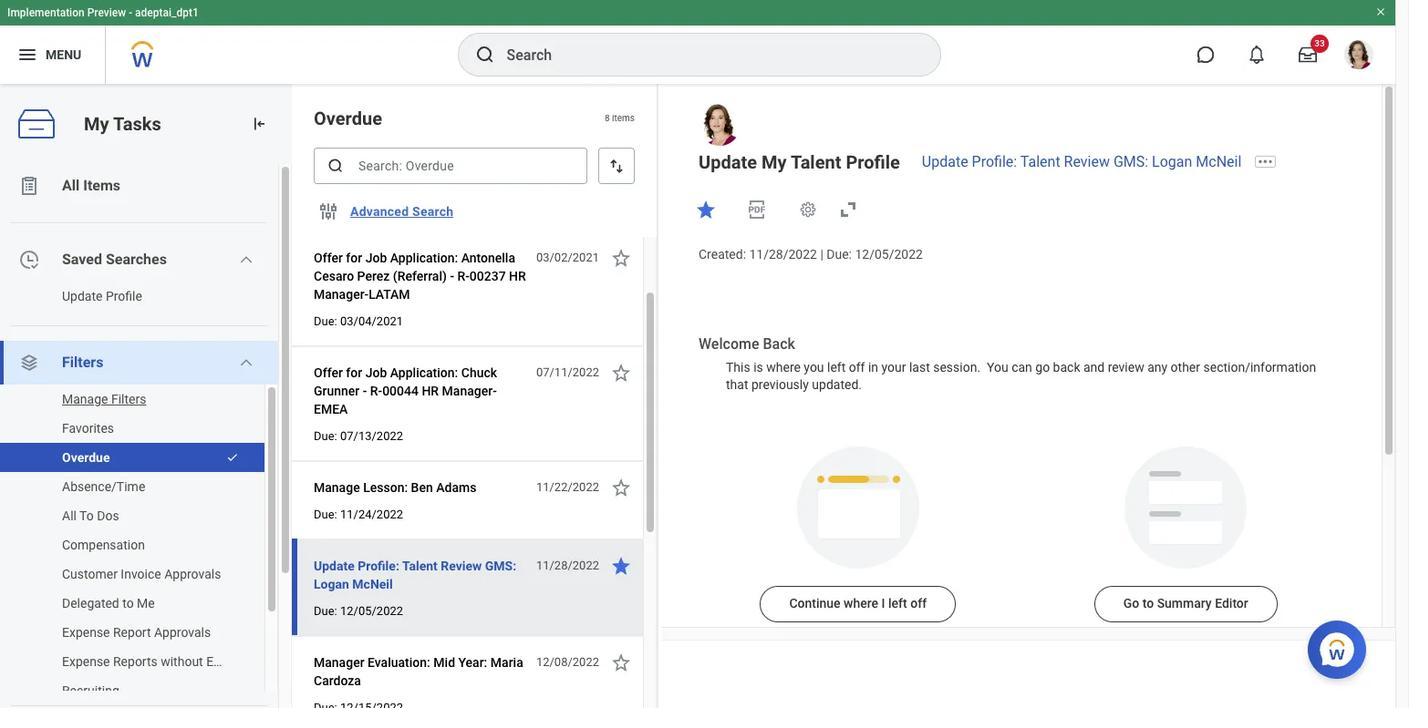 Task type: vqa. For each thing, say whether or not it's contained in the screenshot.


Task type: locate. For each thing, give the bounding box(es) containing it.
1 horizontal spatial manage
[[314, 481, 360, 495]]

all to dos
[[62, 509, 119, 524]]

filters up the manage filters
[[62, 354, 103, 371]]

hr right 00044
[[422, 384, 439, 399]]

0 horizontal spatial overdue
[[62, 451, 110, 465]]

job inside 'offer for job application: antonella cesaro perez (referral) ‎- r-00237 hr manager-latam'
[[366, 251, 387, 265]]

back
[[1053, 360, 1081, 375]]

my up view printable version (pdf) icon
[[762, 151, 787, 173]]

expense inside button
[[62, 626, 110, 640]]

application: inside 'offer for job application: antonella cesaro perez (referral) ‎- r-00237 hr manager-latam'
[[390, 251, 458, 265]]

overdue button
[[0, 443, 217, 473]]

33
[[1315, 38, 1325, 48]]

0 horizontal spatial my
[[84, 113, 109, 135]]

2 application: from the top
[[390, 366, 458, 380]]

inbox large image
[[1299, 46, 1317, 64]]

update profile: talent review gms: logan mcneil
[[922, 153, 1242, 171], [314, 559, 516, 592]]

2 star image from the top
[[610, 477, 632, 499]]

is
[[754, 360, 763, 375]]

1 horizontal spatial profile
[[846, 151, 900, 173]]

off left in
[[849, 360, 865, 375]]

chevron down image
[[239, 356, 254, 370]]

1 vertical spatial gms:
[[485, 559, 516, 574]]

gms: inside the update profile: talent review gms: logan mcneil
[[485, 559, 516, 574]]

1 vertical spatial review
[[441, 559, 482, 574]]

2 horizontal spatial talent
[[1021, 153, 1061, 171]]

manage filters button
[[0, 385, 246, 414]]

star image for update profile: talent review gms: logan mcneil
[[610, 556, 632, 577]]

where inside welcome back this is where you left off in your last session.  you can go back and review any other section/information that previously updated.
[[766, 360, 801, 375]]

1 vertical spatial for
[[346, 366, 362, 380]]

where down back
[[766, 360, 801, 375]]

application: up (referral)
[[390, 251, 458, 265]]

expense for expense reports without exceptions
[[62, 655, 110, 670]]

tasks
[[113, 113, 161, 135]]

11/28/2022 inside item list element
[[536, 559, 599, 573]]

my inside my tasks element
[[84, 113, 109, 135]]

gms:
[[1114, 153, 1149, 171], [485, 559, 516, 574]]

0 horizontal spatial where
[[766, 360, 801, 375]]

advanced search
[[350, 204, 454, 219]]

0 vertical spatial 12/05/2022
[[855, 247, 923, 262]]

application: for ‎-
[[390, 251, 458, 265]]

2 for from the top
[[346, 366, 362, 380]]

all left to
[[62, 509, 77, 524]]

1 horizontal spatial to
[[1143, 597, 1154, 611]]

2 list from the top
[[0, 385, 278, 706]]

0 vertical spatial ‎-
[[450, 269, 454, 284]]

0 vertical spatial application:
[[390, 251, 458, 265]]

0 vertical spatial mcneil
[[1196, 153, 1242, 171]]

profile inside button
[[106, 289, 142, 304]]

list
[[0, 164, 292, 709], [0, 385, 278, 706]]

offer inside "offer for job application: chuck grunner ‎- r-00044 hr manager- emea"
[[314, 366, 343, 380]]

filters button
[[0, 341, 278, 385]]

1 horizontal spatial off
[[911, 597, 927, 611]]

11/28/2022
[[749, 247, 817, 262], [536, 559, 599, 573]]

1 horizontal spatial talent
[[791, 151, 841, 173]]

1 list from the top
[[0, 164, 292, 709]]

advanced
[[350, 204, 409, 219]]

to right the go
[[1143, 597, 1154, 611]]

1 vertical spatial application:
[[390, 366, 458, 380]]

update inside the update profile: talent review gms: logan mcneil
[[314, 559, 355, 574]]

overdue down favorites
[[62, 451, 110, 465]]

manager-
[[314, 287, 369, 302], [442, 384, 497, 399]]

1 vertical spatial offer
[[314, 366, 343, 380]]

overdue
[[314, 108, 382, 130], [62, 451, 110, 465]]

star image right 11/22/2022
[[610, 477, 632, 499]]

0 horizontal spatial profile:
[[358, 559, 399, 574]]

profile:
[[972, 153, 1017, 171], [358, 559, 399, 574]]

offer for offer for job application: antonella cesaro perez (referral) ‎- r-00237 hr manager-latam
[[314, 251, 343, 265]]

search image
[[474, 44, 496, 66]]

job up 00044
[[366, 366, 387, 380]]

0 vertical spatial r-
[[457, 269, 470, 284]]

0 horizontal spatial hr
[[422, 384, 439, 399]]

0 horizontal spatial review
[[441, 559, 482, 574]]

offer up "grunner"
[[314, 366, 343, 380]]

due: down emea
[[314, 430, 337, 443]]

0 vertical spatial job
[[366, 251, 387, 265]]

1 vertical spatial r-
[[370, 384, 382, 399]]

0 vertical spatial filters
[[62, 354, 103, 371]]

1 vertical spatial star image
[[610, 477, 632, 499]]

manage inside item list element
[[314, 481, 360, 495]]

expense
[[62, 626, 110, 640], [62, 655, 110, 670]]

0 vertical spatial off
[[849, 360, 865, 375]]

0 vertical spatial manage
[[62, 392, 108, 407]]

0 vertical spatial star image
[[610, 362, 632, 384]]

0 vertical spatial where
[[766, 360, 801, 375]]

offer up cesaro
[[314, 251, 343, 265]]

talent
[[791, 151, 841, 173], [1021, 153, 1061, 171], [402, 559, 438, 574]]

update profile: talent review gms: logan mcneil button
[[314, 556, 526, 596]]

0 vertical spatial hr
[[509, 269, 526, 284]]

1 vertical spatial star image
[[610, 247, 632, 269]]

delegated
[[62, 597, 119, 611]]

saved searches
[[62, 251, 167, 268]]

due: left 11/24/2022
[[314, 508, 337, 522]]

off right i
[[911, 597, 927, 611]]

0 horizontal spatial mcneil
[[352, 577, 393, 592]]

r-
[[457, 269, 470, 284], [370, 384, 382, 399]]

approvals up without
[[154, 626, 211, 640]]

1 horizontal spatial update profile: talent review gms: logan mcneil
[[922, 153, 1242, 171]]

12/05/2022
[[855, 247, 923, 262], [340, 605, 403, 618]]

expense inside button
[[62, 655, 110, 670]]

1 vertical spatial profile
[[106, 289, 142, 304]]

star image
[[610, 362, 632, 384], [610, 477, 632, 499], [610, 652, 632, 674]]

0 horizontal spatial gms:
[[485, 559, 516, 574]]

left
[[827, 360, 846, 375], [888, 597, 907, 611]]

0 horizontal spatial off
[[849, 360, 865, 375]]

due: 07/13/2022
[[314, 430, 403, 443]]

1 to from the left
[[122, 597, 134, 611]]

1 vertical spatial ‎-
[[363, 384, 367, 399]]

ben
[[411, 481, 433, 495]]

1 horizontal spatial filters
[[111, 392, 146, 407]]

manager- down cesaro
[[314, 287, 369, 302]]

implementation
[[7, 6, 85, 19]]

12/05/2022 up evaluation:
[[340, 605, 403, 618]]

2 vertical spatial star image
[[610, 652, 632, 674]]

1 horizontal spatial ‎-
[[450, 269, 454, 284]]

0 vertical spatial my
[[84, 113, 109, 135]]

perspective image
[[18, 352, 40, 374]]

job inside "offer for job application: chuck grunner ‎- r-00044 hr manager- emea"
[[366, 366, 387, 380]]

where
[[766, 360, 801, 375], [844, 597, 879, 611]]

1 for from the top
[[346, 251, 362, 265]]

for inside "offer for job application: chuck grunner ‎- r-00044 hr manager- emea"
[[346, 366, 362, 380]]

-
[[129, 6, 132, 19]]

11/28/2022 down 11/22/2022
[[536, 559, 599, 573]]

r- right "grunner"
[[370, 384, 382, 399]]

1 horizontal spatial logan
[[1152, 153, 1193, 171]]

1 horizontal spatial 11/28/2022
[[749, 247, 817, 262]]

11/28/2022 left |
[[749, 247, 817, 262]]

star image right 07/11/2022
[[610, 362, 632, 384]]

filters inside button
[[111, 392, 146, 407]]

1 horizontal spatial hr
[[509, 269, 526, 284]]

created: 11/28/2022 | due: 12/05/2022
[[699, 247, 923, 262]]

‎- right "grunner"
[[363, 384, 367, 399]]

for for cesaro
[[346, 251, 362, 265]]

this
[[726, 360, 750, 375]]

profile up fullscreen icon
[[846, 151, 900, 173]]

all items button
[[0, 164, 278, 208]]

1 all from the top
[[62, 177, 80, 194]]

0 vertical spatial left
[[827, 360, 846, 375]]

employee's photo (logan mcneil) image
[[699, 104, 741, 146]]

1 horizontal spatial where
[[844, 597, 879, 611]]

1 vertical spatial expense
[[62, 655, 110, 670]]

0 horizontal spatial talent
[[402, 559, 438, 574]]

r- inside "offer for job application: chuck grunner ‎- r-00044 hr manager- emea"
[[370, 384, 382, 399]]

due: 03/04/2021
[[314, 315, 403, 328]]

0 vertical spatial star image
[[695, 199, 717, 221]]

0 horizontal spatial left
[[827, 360, 846, 375]]

0 horizontal spatial logan
[[314, 577, 349, 592]]

1 vertical spatial profile:
[[358, 559, 399, 574]]

star image for offer for job application: antonella cesaro perez (referral) ‎- r-00237 hr manager-latam
[[610, 247, 632, 269]]

3 star image from the top
[[610, 652, 632, 674]]

1 star image from the top
[[610, 362, 632, 384]]

manager- inside "offer for job application: chuck grunner ‎- r-00044 hr manager- emea"
[[442, 384, 497, 399]]

0 horizontal spatial manage
[[62, 392, 108, 407]]

recruiting button
[[0, 677, 246, 706]]

go to summary editor button
[[1094, 587, 1278, 623]]

approvals right the invoice
[[164, 567, 221, 582]]

manager
[[314, 656, 364, 670]]

0 horizontal spatial to
[[122, 597, 134, 611]]

1 vertical spatial hr
[[422, 384, 439, 399]]

r- down antonella
[[457, 269, 470, 284]]

menu banner
[[0, 0, 1396, 84]]

chevron down image
[[239, 253, 254, 267]]

reports
[[113, 655, 158, 670]]

due: for offer for job application: chuck grunner ‎- r-00044 hr manager- emea
[[314, 430, 337, 443]]

star image for manage lesson: ben adams
[[610, 477, 632, 499]]

0 vertical spatial for
[[346, 251, 362, 265]]

1 vertical spatial all
[[62, 509, 77, 524]]

0 vertical spatial overdue
[[314, 108, 382, 130]]

list containing manage filters
[[0, 385, 278, 706]]

in
[[868, 360, 879, 375]]

transformation import image
[[250, 115, 268, 133]]

searches
[[106, 251, 167, 268]]

go to summary editor
[[1124, 597, 1249, 611]]

1 horizontal spatial 12/05/2022
[[855, 247, 923, 262]]

left inside welcome back this is where you left off in your last session.  you can go back and review any other section/information that previously updated.
[[827, 360, 846, 375]]

0 horizontal spatial filters
[[62, 354, 103, 371]]

0 vertical spatial expense
[[62, 626, 110, 640]]

profile down saved searches on the top of the page
[[106, 289, 142, 304]]

manage inside list
[[62, 392, 108, 407]]

(referral)
[[393, 269, 447, 284]]

2 all from the top
[[62, 509, 77, 524]]

to left me at the left of page
[[122, 597, 134, 611]]

manager- down the chuck
[[442, 384, 497, 399]]

1 horizontal spatial r-
[[457, 269, 470, 284]]

application: inside "offer for job application: chuck grunner ‎- r-00044 hr manager- emea"
[[390, 366, 458, 380]]

2 offer from the top
[[314, 366, 343, 380]]

notifications large image
[[1248, 46, 1266, 64]]

1 vertical spatial update profile: talent review gms: logan mcneil
[[314, 559, 516, 592]]

0 horizontal spatial profile
[[106, 289, 142, 304]]

application: up 00044
[[390, 366, 458, 380]]

where left i
[[844, 597, 879, 611]]

00237
[[470, 269, 506, 284]]

0 vertical spatial review
[[1064, 153, 1110, 171]]

1 vertical spatial where
[[844, 597, 879, 611]]

12/05/2022 down fullscreen icon
[[855, 247, 923, 262]]

07/11/2022
[[536, 366, 599, 379]]

0 vertical spatial all
[[62, 177, 80, 194]]

1 vertical spatial my
[[762, 151, 787, 173]]

1 job from the top
[[366, 251, 387, 265]]

1 vertical spatial 11/28/2022
[[536, 559, 599, 573]]

all for all items
[[62, 177, 80, 194]]

left up 'updated.'
[[827, 360, 846, 375]]

for up "grunner"
[[346, 366, 362, 380]]

other
[[1171, 360, 1200, 375]]

1 horizontal spatial manager-
[[442, 384, 497, 399]]

you
[[804, 360, 824, 375]]

1 vertical spatial 12/05/2022
[[340, 605, 403, 618]]

star image for manager evaluation: mid year: maria cardoza
[[610, 652, 632, 674]]

to inside my tasks element
[[122, 597, 134, 611]]

0 horizontal spatial update profile: talent review gms: logan mcneil
[[314, 559, 516, 592]]

logan
[[1152, 153, 1193, 171], [314, 577, 349, 592]]

summary
[[1157, 597, 1212, 611]]

0 vertical spatial 11/28/2022
[[749, 247, 817, 262]]

due:
[[827, 247, 852, 262], [314, 315, 337, 328], [314, 430, 337, 443], [314, 508, 337, 522], [314, 605, 337, 618]]

absence/time
[[62, 480, 145, 494]]

Search: Overdue text field
[[314, 148, 587, 184]]

job up perez
[[366, 251, 387, 265]]

list inside my tasks element
[[0, 385, 278, 706]]

offer inside 'offer for job application: antonella cesaro perez (referral) ‎- r-00237 hr manager-latam'
[[314, 251, 343, 265]]

me
[[137, 597, 155, 611]]

your
[[882, 360, 906, 375]]

0 vertical spatial offer
[[314, 251, 343, 265]]

0 horizontal spatial ‎-
[[363, 384, 367, 399]]

1 horizontal spatial gms:
[[1114, 153, 1149, 171]]

offer for job application: chuck grunner ‎- r-00044 hr manager- emea
[[314, 366, 497, 417]]

clipboard image
[[18, 175, 40, 197]]

03/02/2021
[[536, 251, 599, 265]]

saved
[[62, 251, 102, 268]]

1 horizontal spatial left
[[888, 597, 907, 611]]

1 expense from the top
[[62, 626, 110, 640]]

for inside 'offer for job application: antonella cesaro perez (referral) ‎- r-00237 hr manager-latam'
[[346, 251, 362, 265]]

2 expense from the top
[[62, 655, 110, 670]]

delegated to me button
[[0, 589, 246, 618]]

0 horizontal spatial manager-
[[314, 287, 369, 302]]

1 vertical spatial logan
[[314, 577, 349, 592]]

gear image
[[799, 201, 817, 219]]

star image
[[695, 199, 717, 221], [610, 247, 632, 269], [610, 556, 632, 577]]

cesaro
[[314, 269, 354, 284]]

filters up favorites button
[[111, 392, 146, 407]]

2 job from the top
[[366, 366, 387, 380]]

overdue up search icon
[[314, 108, 382, 130]]

expense report approvals
[[62, 626, 211, 640]]

star image right 12/08/2022 at the left bottom of page
[[610, 652, 632, 674]]

2 to from the left
[[1143, 597, 1154, 611]]

hr right 00237
[[509, 269, 526, 284]]

star image for offer for job application: chuck grunner ‎- r-00044 hr manager- emea
[[610, 362, 632, 384]]

1 vertical spatial left
[[888, 597, 907, 611]]

expense up recruiting
[[62, 655, 110, 670]]

review inside update profile: talent review gms: logan mcneil button
[[441, 559, 482, 574]]

0 vertical spatial approvals
[[164, 567, 221, 582]]

1 vertical spatial mcneil
[[352, 577, 393, 592]]

1 vertical spatial approvals
[[154, 626, 211, 640]]

for for grunner
[[346, 366, 362, 380]]

0 vertical spatial profile:
[[972, 153, 1017, 171]]

latam
[[369, 287, 410, 302]]

11/24/2022
[[340, 508, 403, 522]]

‎- right (referral)
[[450, 269, 454, 284]]

due: up manager
[[314, 605, 337, 618]]

manage up due: 11/24/2022
[[314, 481, 360, 495]]

1 vertical spatial manage
[[314, 481, 360, 495]]

1 vertical spatial job
[[366, 366, 387, 380]]

2 vertical spatial star image
[[610, 556, 632, 577]]

‎-
[[450, 269, 454, 284], [363, 384, 367, 399]]

compensation button
[[0, 531, 246, 560]]

all left items
[[62, 177, 80, 194]]

0 horizontal spatial 11/28/2022
[[536, 559, 599, 573]]

1 offer from the top
[[314, 251, 343, 265]]

1 vertical spatial off
[[911, 597, 927, 611]]

chuck
[[461, 366, 497, 380]]

continue
[[789, 597, 841, 611]]

1 horizontal spatial profile:
[[972, 153, 1017, 171]]

expense down delegated
[[62, 626, 110, 640]]

left right i
[[888, 597, 907, 611]]

manage up favorites
[[62, 392, 108, 407]]

for up perez
[[346, 251, 362, 265]]

hr
[[509, 269, 526, 284], [422, 384, 439, 399]]

due: down cesaro
[[314, 315, 337, 328]]

1 vertical spatial manager-
[[442, 384, 497, 399]]

1 application: from the top
[[390, 251, 458, 265]]

0 horizontal spatial 12/05/2022
[[340, 605, 403, 618]]

my left tasks
[[84, 113, 109, 135]]

1 horizontal spatial overdue
[[314, 108, 382, 130]]

absence/time button
[[0, 473, 246, 502]]

to
[[122, 597, 134, 611], [1143, 597, 1154, 611]]



Task type: describe. For each thing, give the bounding box(es) containing it.
compensation
[[62, 538, 145, 553]]

saved searches button
[[0, 238, 278, 282]]

justify image
[[16, 44, 38, 66]]

all items
[[62, 177, 120, 194]]

favorites button
[[0, 414, 246, 443]]

menu
[[46, 47, 81, 62]]

1 horizontal spatial review
[[1064, 153, 1110, 171]]

hr inside "offer for job application: chuck grunner ‎- r-00044 hr manager- emea"
[[422, 384, 439, 399]]

dos
[[97, 509, 119, 524]]

due: right |
[[827, 247, 852, 262]]

offer for job application: chuck grunner ‎- r-00044 hr manager- emea button
[[314, 362, 526, 421]]

search
[[412, 204, 454, 219]]

mid
[[434, 656, 455, 670]]

update my talent profile
[[699, 151, 900, 173]]

manager evaluation: mid year: maria cardoza button
[[314, 652, 526, 692]]

8
[[605, 113, 610, 123]]

offer for job application: antonella cesaro perez (referral) ‎- r-00237 hr manager-latam
[[314, 251, 526, 302]]

all to dos button
[[0, 502, 246, 531]]

1 horizontal spatial my
[[762, 151, 787, 173]]

update profile
[[62, 289, 142, 304]]

1 horizontal spatial mcneil
[[1196, 153, 1242, 171]]

perez
[[357, 269, 390, 284]]

manage filters
[[62, 392, 146, 407]]

report
[[113, 626, 151, 640]]

expense reports without exceptions
[[62, 655, 269, 670]]

due: for update profile: talent review gms: logan mcneil
[[314, 605, 337, 618]]

due: 12/05/2022
[[314, 605, 403, 618]]

emea
[[314, 402, 348, 417]]

menu button
[[0, 26, 105, 84]]

item list element
[[292, 84, 659, 709]]

manager- inside 'offer for job application: antonella cesaro perez (referral) ‎- r-00237 hr manager-latam'
[[314, 287, 369, 302]]

filters inside dropdown button
[[62, 354, 103, 371]]

mcneil inside the update profile: talent review gms: logan mcneil
[[352, 577, 393, 592]]

preview
[[87, 6, 126, 19]]

adeptai_dpt1
[[135, 6, 199, 19]]

implementation preview -   adeptai_dpt1
[[7, 6, 199, 19]]

last
[[909, 360, 930, 375]]

welcome back this is where you left off in your last session.  you can go back and review any other section/information that previously updated.
[[699, 335, 1320, 393]]

items
[[612, 113, 635, 123]]

job for ‎-
[[366, 366, 387, 380]]

antonella
[[461, 251, 515, 265]]

check image
[[226, 452, 239, 464]]

manage for manage filters
[[62, 392, 108, 407]]

33 button
[[1288, 35, 1329, 75]]

customer
[[62, 567, 118, 582]]

to for me
[[122, 597, 134, 611]]

all for all to dos
[[62, 509, 77, 524]]

|
[[820, 247, 824, 262]]

manage for manage lesson: ben adams
[[314, 481, 360, 495]]

clock check image
[[18, 249, 40, 271]]

advanced search button
[[343, 193, 461, 230]]

expense for expense report approvals
[[62, 626, 110, 640]]

07/13/2022
[[340, 430, 403, 443]]

Search Workday  search field
[[507, 35, 903, 75]]

section/information
[[1204, 360, 1316, 375]]

11/22/2022
[[536, 481, 599, 494]]

grunner
[[314, 384, 360, 399]]

12/08/2022
[[536, 656, 599, 670]]

and review
[[1084, 360, 1145, 375]]

off inside 'button'
[[911, 597, 927, 611]]

without
[[161, 655, 203, 670]]

lesson:
[[363, 481, 408, 495]]

list containing all items
[[0, 164, 292, 709]]

manager evaluation: mid year: maria cardoza
[[314, 656, 523, 689]]

12/05/2022 inside item list element
[[340, 605, 403, 618]]

logan inside the update profile: talent review gms: logan mcneil
[[314, 577, 349, 592]]

0 vertical spatial update profile: talent review gms: logan mcneil
[[922, 153, 1242, 171]]

r- inside 'offer for job application: antonella cesaro perez (referral) ‎- r-00237 hr manager-latam'
[[457, 269, 470, 284]]

0 vertical spatial profile
[[846, 151, 900, 173]]

03/04/2021
[[340, 315, 403, 328]]

cardoza
[[314, 674, 361, 689]]

hr inside 'offer for job application: antonella cesaro perez (referral) ‎- r-00237 hr manager-latam'
[[509, 269, 526, 284]]

update inside list
[[62, 289, 103, 304]]

approvals for expense report approvals
[[154, 626, 211, 640]]

fullscreen image
[[837, 199, 859, 221]]

search image
[[327, 157, 345, 175]]

‎- inside "offer for job application: chuck grunner ‎- r-00044 hr manager- emea"
[[363, 384, 367, 399]]

application: for 00044
[[390, 366, 458, 380]]

profile logan mcneil image
[[1345, 40, 1374, 73]]

profile: inside the update profile: talent review gms: logan mcneil
[[358, 559, 399, 574]]

manage lesson: ben adams button
[[314, 477, 484, 499]]

customer invoice approvals button
[[0, 560, 246, 589]]

expense report approvals button
[[0, 618, 246, 648]]

items
[[83, 177, 120, 194]]

due: for manage lesson: ben adams
[[314, 508, 337, 522]]

my tasks element
[[0, 84, 292, 709]]

evaluation:
[[368, 656, 430, 670]]

adams
[[436, 481, 477, 495]]

offer for offer for job application: chuck grunner ‎- r-00044 hr manager- emea
[[314, 366, 343, 380]]

overdue inside button
[[62, 451, 110, 465]]

view printable version (pdf) image
[[746, 199, 768, 221]]

expense reports without exceptions button
[[0, 648, 269, 677]]

sort image
[[608, 157, 626, 175]]

update profile button
[[0, 282, 260, 311]]

that previously
[[726, 378, 809, 393]]

created:
[[699, 247, 746, 262]]

update profile: talent review gms: logan mcneil inside update profile: talent review gms: logan mcneil button
[[314, 559, 516, 592]]

recruiting
[[62, 684, 119, 699]]

job for perez
[[366, 251, 387, 265]]

continue where i left off button
[[760, 587, 956, 623]]

maria
[[491, 656, 523, 670]]

left inside 'button'
[[888, 597, 907, 611]]

session.
[[933, 360, 981, 375]]

talent inside button
[[402, 559, 438, 574]]

where inside continue where i left off 'button'
[[844, 597, 879, 611]]

00044
[[382, 384, 419, 399]]

due: for offer for job application: antonella cesaro perez (referral) ‎- r-00237 hr manager-latam
[[314, 315, 337, 328]]

update profile: talent review gms: logan mcneil link
[[922, 153, 1242, 171]]

approvals for customer invoice approvals
[[164, 567, 221, 582]]

off inside welcome back this is where you left off in your last session.  you can go back and review any other section/information that previously updated.
[[849, 360, 865, 375]]

configure image
[[317, 201, 339, 223]]

to for summary
[[1143, 597, 1154, 611]]

0 vertical spatial logan
[[1152, 153, 1193, 171]]

‎- inside 'offer for job application: antonella cesaro perez (referral) ‎- r-00237 hr manager-latam'
[[450, 269, 454, 284]]

overdue inside item list element
[[314, 108, 382, 130]]

close environment banner image
[[1376, 6, 1387, 17]]

due: 11/24/2022
[[314, 508, 403, 522]]

delegated to me
[[62, 597, 155, 611]]

welcome
[[699, 335, 759, 353]]

go
[[1124, 597, 1140, 611]]

invoice
[[121, 567, 161, 582]]

can go
[[1012, 360, 1050, 375]]



